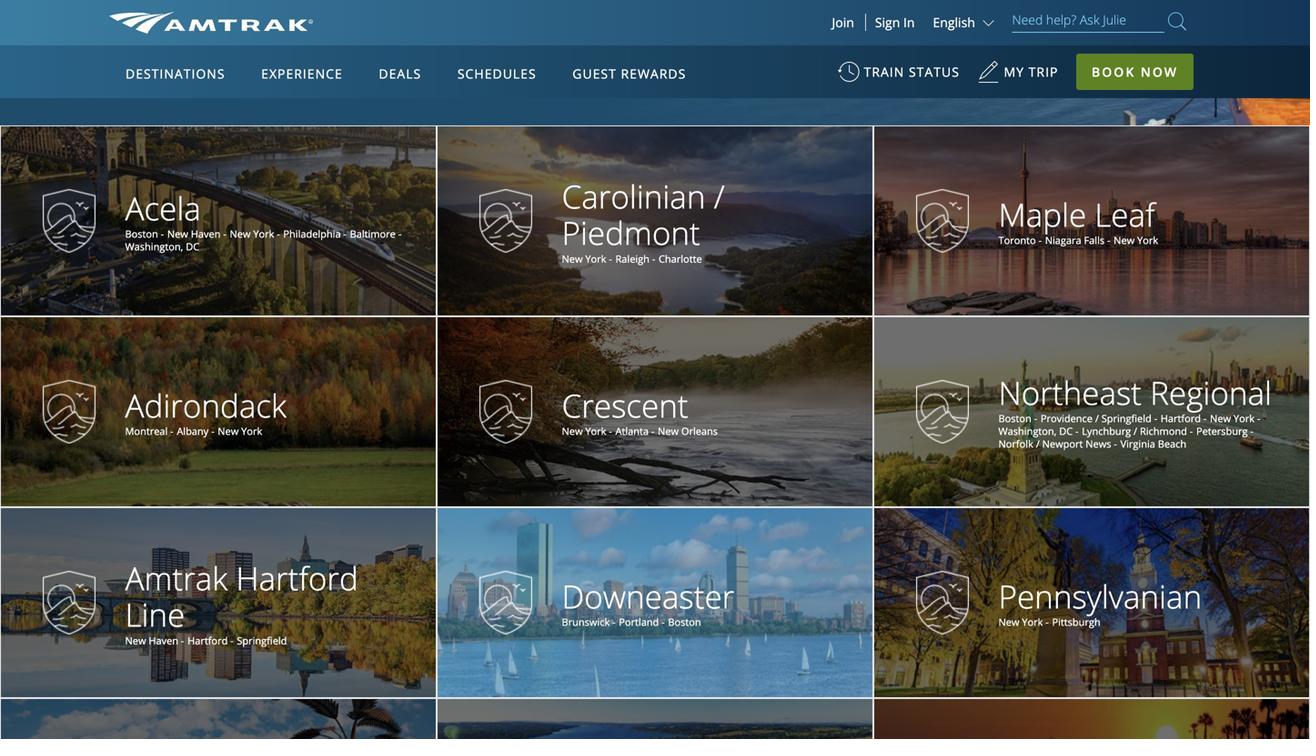 Task type: vqa. For each thing, say whether or not it's contained in the screenshot.


Task type: locate. For each thing, give the bounding box(es) containing it.
northeast
[[998, 371, 1142, 415]]

newport
[[1042, 437, 1083, 451]]

experience
[[261, 65, 343, 82]]

0 vertical spatial dc
[[186, 240, 199, 253]]

hartford inside northeast regional boston providence / springfield hartford new york washington, dc lynchburg / richmond petersburg norfolk / newport news virginia beach
[[1161, 412, 1201, 425]]

2 horizontal spatial hartford
[[1161, 412, 1201, 425]]

/ up news
[[1095, 412, 1099, 425]]

trip
[[1029, 63, 1058, 81]]

0 horizontal spatial washington,
[[125, 240, 183, 253]]

0 horizontal spatial haven
[[149, 634, 178, 648]]

2 horizontal spatial boston
[[998, 412, 1032, 425]]

boston inside downeaster brunswick portland boston
[[668, 616, 701, 629]]

norfolk
[[998, 437, 1033, 451]]

york right falls
[[1137, 233, 1158, 247]]

1 horizontal spatial hartford
[[236, 557, 358, 600]]

/ right carolinian
[[714, 174, 725, 218]]

york inside pennsylvanian new york pittsburgh
[[1022, 616, 1043, 629]]

train
[[864, 63, 905, 81]]

1 alt text image from the top
[[43, 189, 95, 253]]

banner containing join
[[0, 0, 1310, 420]]

0 vertical spatial boston
[[125, 227, 158, 241]]

None text field
[[555, 174, 854, 265], [992, 193, 1291, 247], [119, 557, 418, 648], [555, 575, 854, 629], [555, 174, 854, 265], [992, 193, 1291, 247], [119, 557, 418, 648], [555, 575, 854, 629]]

york left pittsburgh
[[1022, 616, 1043, 629]]

raleigh
[[615, 252, 650, 265]]

regions map image
[[177, 152, 614, 407]]

now
[[1141, 63, 1178, 81]]

2 alt text image from the top
[[43, 380, 95, 444]]

baltimore
[[350, 227, 396, 241]]

/ left richmond
[[1134, 425, 1137, 438]]

0 vertical spatial alt text image
[[43, 189, 95, 253]]

0 horizontal spatial dc
[[186, 240, 199, 253]]

york right richmond
[[1234, 412, 1255, 425]]

haven inside amtrak hartford line new haven hartford springfield
[[149, 634, 178, 648]]

dc down acela
[[186, 240, 199, 253]]

dc left news
[[1059, 425, 1073, 438]]

portland
[[619, 616, 659, 629]]

1 vertical spatial hartford
[[236, 557, 358, 600]]

pennsylvanian new york pittsburgh
[[998, 575, 1202, 629]]

1 vertical spatial haven
[[149, 634, 178, 648]]

carolinian / piedmont image
[[479, 189, 532, 253]]

1 horizontal spatial springfield
[[1101, 412, 1152, 425]]

0 vertical spatial washington,
[[125, 240, 183, 253]]

toronto
[[998, 233, 1036, 247]]

haven inside acela boston new haven new york philadelphia baltimore washington, dc
[[191, 227, 221, 241]]

boston
[[125, 227, 158, 241], [998, 412, 1032, 425], [668, 616, 701, 629]]

richmond
[[1140, 425, 1187, 438]]

northeast regional image
[[916, 380, 969, 444]]

/
[[714, 174, 725, 218], [1095, 412, 1099, 425], [1134, 425, 1137, 438], [1036, 437, 1040, 451]]

schedules
[[457, 65, 536, 82]]

0 horizontal spatial hartford
[[187, 634, 228, 648]]

downeaster
[[562, 575, 734, 619]]

status
[[909, 63, 960, 81]]

english
[[933, 14, 975, 31]]

springfield inside amtrak hartford line new haven hartford springfield
[[237, 634, 287, 648]]

1 vertical spatial washington,
[[998, 425, 1057, 438]]

2 vertical spatial hartford
[[187, 634, 228, 648]]

adirondack montreal albany new york
[[125, 384, 287, 438]]

philadelphia
[[283, 227, 341, 241]]

alt text image
[[43, 189, 95, 253], [43, 380, 95, 444]]

banner
[[0, 0, 1310, 420]]

springfield
[[1101, 412, 1152, 425], [237, 634, 287, 648]]

book now button
[[1076, 54, 1194, 90]]

join button
[[821, 14, 866, 31]]

beach
[[1158, 437, 1186, 451]]

adirondack
[[125, 384, 287, 427]]

guest
[[572, 65, 617, 82]]

york left raleigh
[[585, 252, 606, 265]]

york inside acela boston new haven new york philadelphia baltimore washington, dc
[[253, 227, 274, 241]]

providence
[[1041, 412, 1093, 425]]

new inside pennsylvanian new york pittsburgh
[[998, 616, 1019, 629]]

new
[[167, 227, 188, 241], [230, 227, 251, 241], [1114, 233, 1135, 247], [562, 252, 583, 265], [1210, 412, 1231, 425], [218, 425, 239, 438], [562, 425, 583, 438], [658, 425, 679, 438], [998, 616, 1019, 629], [125, 634, 146, 648]]

york inside maple leaf toronto niagara falls new york
[[1137, 233, 1158, 247]]

pittsburgh
[[1052, 616, 1101, 629]]

washington, down the northeast at the bottom right
[[998, 425, 1057, 438]]

york right albany
[[241, 425, 262, 438]]

1 vertical spatial dc
[[1059, 425, 1073, 438]]

york inside crescent new york atlanta new orleans
[[585, 425, 606, 438]]

york
[[253, 227, 274, 241], [1137, 233, 1158, 247], [585, 252, 606, 265], [1234, 412, 1255, 425], [241, 425, 262, 438], [585, 425, 606, 438], [1022, 616, 1043, 629]]

1 vertical spatial boston
[[998, 412, 1032, 425]]

1 horizontal spatial dc
[[1059, 425, 1073, 438]]

my
[[1004, 63, 1024, 81]]

guest rewards
[[572, 65, 686, 82]]

None text field
[[119, 186, 418, 253], [992, 371, 1291, 451], [119, 384, 418, 438], [555, 384, 854, 438], [992, 575, 1291, 629], [119, 186, 418, 253], [992, 371, 1291, 451], [119, 384, 418, 438], [555, 384, 854, 438], [992, 575, 1291, 629]]

0 vertical spatial haven
[[191, 227, 221, 241]]

destinations
[[126, 65, 225, 82]]

1 horizontal spatial washington,
[[998, 425, 1057, 438]]

dc
[[186, 240, 199, 253], [1059, 425, 1073, 438]]

guest rewards button
[[565, 48, 694, 99]]

application
[[177, 152, 614, 407]]

0 horizontal spatial boston
[[125, 227, 158, 241]]

1 vertical spatial alt text image
[[43, 380, 95, 444]]

1 vertical spatial springfield
[[237, 634, 287, 648]]

news
[[1086, 437, 1111, 451]]

1 horizontal spatial haven
[[191, 227, 221, 241]]

hartford
[[1161, 412, 1201, 425], [236, 557, 358, 600], [187, 634, 228, 648]]

downeaster image
[[479, 571, 532, 635]]

atlanta
[[615, 425, 649, 438]]

0 vertical spatial springfield
[[1101, 412, 1152, 425]]

maple leaf image
[[916, 189, 969, 253]]

amtrak image
[[109, 12, 313, 34]]

washington, down acela
[[125, 240, 183, 253]]

join
[[832, 14, 854, 31]]

2 vertical spatial boston
[[668, 616, 701, 629]]

0 vertical spatial hartford
[[1161, 412, 1201, 425]]

piedmont
[[562, 211, 700, 255]]

york left 'atlanta'
[[585, 425, 606, 438]]

carolinian / piedmont new york raleigh charlotte
[[562, 174, 725, 265]]

application inside banner
[[177, 152, 614, 407]]

washington,
[[125, 240, 183, 253], [998, 425, 1057, 438]]

york left philadelphia on the top left
[[253, 227, 274, 241]]

book now
[[1092, 63, 1178, 81]]

in
[[903, 14, 915, 31]]

destinations button
[[118, 48, 232, 99]]

haven
[[191, 227, 221, 241], [149, 634, 178, 648]]

york inside northeast regional boston providence / springfield hartford new york washington, dc lynchburg / richmond petersburg norfolk / newport news virginia beach
[[1234, 412, 1255, 425]]

falls
[[1084, 233, 1105, 247]]

search icon image
[[1168, 9, 1186, 34]]

pennsylvanian
[[998, 575, 1202, 619]]

1 horizontal spatial boston
[[668, 616, 701, 629]]

0 horizontal spatial springfield
[[237, 634, 287, 648]]

dc inside acela boston new haven new york philadelphia baltimore washington, dc
[[186, 240, 199, 253]]



Task type: describe. For each thing, give the bounding box(es) containing it.
amtrak
[[125, 557, 228, 600]]

new inside northeast regional boston providence / springfield hartford new york washington, dc lynchburg / richmond petersburg norfolk / newport news virginia beach
[[1210, 412, 1231, 425]]

alt text image for acela
[[43, 189, 95, 253]]

sign in
[[875, 14, 915, 31]]

amtrak hartford line new haven hartford springfield
[[125, 557, 358, 648]]

lynchburg
[[1082, 425, 1131, 438]]

albany
[[177, 425, 209, 438]]

maple leaf toronto niagara falls new york
[[998, 193, 1158, 247]]

Please enter your search item search field
[[1012, 9, 1165, 33]]

crescent image
[[479, 380, 532, 444]]

new inside maple leaf toronto niagara falls new york
[[1114, 233, 1135, 247]]

new inside the carolinian / piedmont new york raleigh charlotte
[[562, 252, 583, 265]]

virginia
[[1120, 437, 1155, 451]]

york inside the carolinian / piedmont new york raleigh charlotte
[[585, 252, 606, 265]]

washington, inside acela boston new haven new york philadelphia baltimore washington, dc
[[125, 240, 183, 253]]

regional
[[1150, 371, 1272, 415]]

/ inside the carolinian / piedmont new york raleigh charlotte
[[714, 174, 725, 218]]

line
[[125, 593, 185, 637]]

pennsylvanian image
[[916, 571, 969, 635]]

springfield inside northeast regional boston providence / springfield hartford new york washington, dc lynchburg / richmond petersburg norfolk / newport news virginia beach
[[1101, 412, 1152, 425]]

charlotte
[[659, 252, 702, 265]]

alt text image for adirondack
[[43, 380, 95, 444]]

boston inside acela boston new haven new york philadelphia baltimore washington, dc
[[125, 227, 158, 241]]

experience button
[[254, 48, 350, 99]]

my trip
[[1004, 63, 1058, 81]]

book
[[1092, 63, 1136, 81]]

english button
[[933, 14, 998, 31]]

schedules link
[[450, 45, 544, 98]]

maple
[[998, 193, 1086, 236]]

train status link
[[838, 55, 960, 99]]

dc inside northeast regional boston providence / springfield hartford new york washington, dc lynchburg / richmond petersburg norfolk / newport news virginia beach
[[1059, 425, 1073, 438]]

orleans
[[681, 425, 718, 438]]

petersburg
[[1196, 425, 1248, 438]]

deals button
[[372, 48, 429, 99]]

acela
[[125, 186, 201, 230]]

leaf
[[1095, 193, 1155, 236]]

/ right norfolk
[[1036, 437, 1040, 451]]

crescent new york atlanta new orleans
[[562, 384, 718, 438]]

rewards
[[621, 65, 686, 82]]

niagara
[[1045, 233, 1081, 247]]

train status
[[864, 63, 960, 81]]

montreal
[[125, 425, 168, 438]]

northeast regional boston providence / springfield hartford new york washington, dc lynchburg / richmond petersburg norfolk / newport news virginia beach
[[998, 371, 1272, 451]]

acela boston new haven new york philadelphia baltimore washington, dc
[[125, 186, 398, 253]]

sign in button
[[875, 14, 915, 31]]

deals
[[379, 65, 421, 82]]

new inside amtrak hartford line new haven hartford springfield
[[125, 634, 146, 648]]

york inside adirondack montreal albany new york
[[241, 425, 262, 438]]

carolinian
[[562, 174, 706, 218]]

downeaster brunswick portland boston
[[562, 575, 734, 629]]

sign
[[875, 14, 900, 31]]

new inside adirondack montreal albany new york
[[218, 425, 239, 438]]

washington, inside northeast regional boston providence / springfield hartford new york washington, dc lynchburg / richmond petersburg norfolk / newport news virginia beach
[[998, 425, 1057, 438]]

crescent
[[562, 384, 688, 427]]

my trip button
[[978, 55, 1058, 99]]

brunswick
[[562, 616, 610, 629]]

boston inside northeast regional boston providence / springfield hartford new york washington, dc lynchburg / richmond petersburg norfolk / newport news virginia beach
[[998, 412, 1032, 425]]



